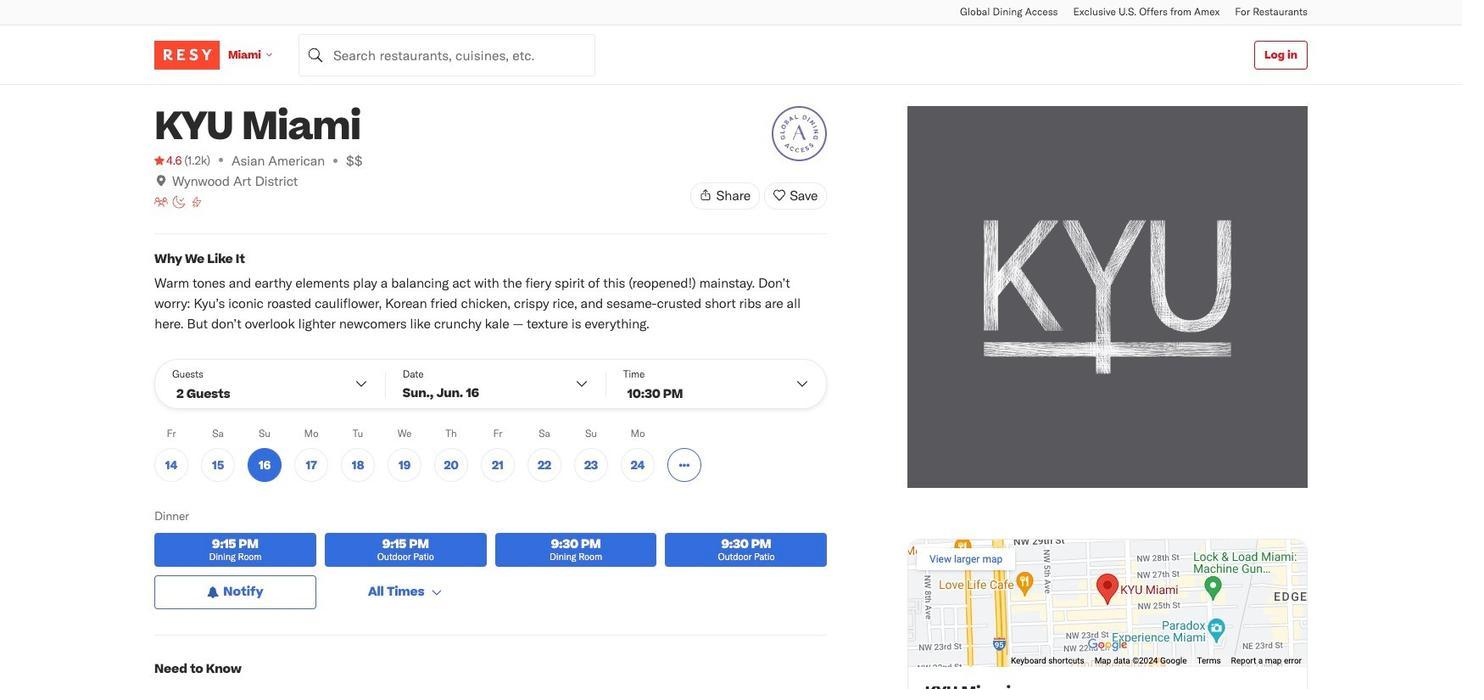 Task type: describe. For each thing, give the bounding box(es) containing it.
Search restaurants, cuisines, etc. text field
[[299, 34, 596, 76]]



Task type: locate. For each thing, give the bounding box(es) containing it.
4.6 out of 5 stars image
[[154, 152, 182, 169]]

None field
[[299, 34, 596, 76]]



Task type: vqa. For each thing, say whether or not it's contained in the screenshot.
Search restaurants, cuisines, etc. text field
yes



